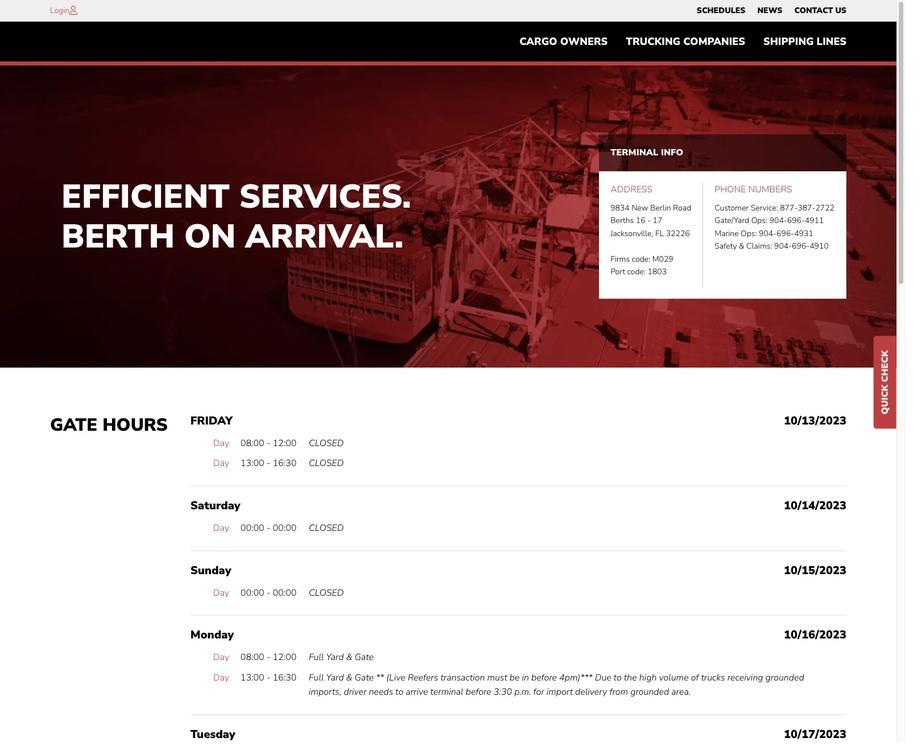 Task type: describe. For each thing, give the bounding box(es) containing it.
9834 new berlin road berths 16 - 17 jacksonville, fl 32226
[[611, 203, 692, 239]]

16:30 for friday
[[273, 457, 297, 470]]

6 day from the top
[[213, 671, 229, 684]]

of
[[691, 671, 699, 684]]

9834
[[611, 203, 630, 213]]

16:30 for monday
[[273, 671, 297, 684]]

news
[[758, 5, 783, 16]]

12:00 for monday
[[273, 651, 297, 664]]

must
[[487, 671, 507, 684]]

owners
[[560, 35, 608, 48]]

10/17/2023
[[784, 727, 847, 742]]

1 vertical spatial before
[[466, 686, 492, 698]]

1 vertical spatial ops:
[[741, 228, 757, 239]]

full yard & gate
[[309, 651, 374, 664]]

0 vertical spatial code:
[[632, 254, 651, 264]]

2 day from the top
[[213, 457, 229, 470]]

sunday
[[191, 563, 231, 578]]

closed for friday
[[309, 437, 344, 449]]

0 vertical spatial gate
[[50, 413, 98, 437]]

10/13/2023
[[784, 413, 847, 428]]

10/14/2023
[[784, 498, 847, 513]]

& inside customer service: 877-387-2722 gate/yard ops: 904-696-4911 marine ops: 904-696-4931 safety & claims: 904-696-4910
[[739, 241, 745, 252]]

387-
[[798, 203, 816, 213]]

shipping lines
[[764, 35, 847, 48]]

driver
[[344, 686, 367, 698]]

login
[[50, 5, 69, 16]]

gate/yard
[[715, 215, 750, 226]]

new
[[632, 203, 648, 213]]

numbers
[[749, 183, 793, 196]]

transaction
[[441, 671, 485, 684]]

friday
[[191, 413, 233, 428]]

reefers
[[408, 671, 438, 684]]

shipping lines link
[[755, 30, 856, 53]]

hours
[[103, 413, 168, 437]]

4pm)***
[[559, 671, 593, 684]]

yard for full yard & gate ** (live reefers transaction must be in before 4pm)*** due to the high volume of trucks receiving grounded imports, driver needs to arrive terminal before 3:30 p.m. for import delivery from grounded area.
[[326, 671, 344, 684]]

day for saturday
[[213, 522, 229, 534]]

closed for saturday
[[309, 522, 344, 534]]

full for full yard & gate ** (live reefers transaction must be in before 4pm)*** due to the high volume of trucks receiving grounded imports, driver needs to arrive terminal before 3:30 p.m. for import delivery from grounded area.
[[309, 671, 324, 684]]

schedules link
[[697, 3, 746, 19]]

08:00 for friday
[[241, 437, 264, 449]]

claims:
[[747, 241, 772, 252]]

efficient services. berth on arrival.
[[61, 174, 411, 259]]

saturday
[[191, 498, 241, 513]]

news link
[[758, 3, 783, 19]]

trucking companies
[[626, 35, 745, 48]]

firms code:  m029 port code:  1803
[[611, 254, 674, 277]]

gate for 08:00 - 12:00
[[355, 651, 374, 664]]

be
[[510, 671, 520, 684]]

delivery
[[575, 686, 607, 698]]

firms
[[611, 254, 630, 264]]

0 vertical spatial 696-
[[787, 215, 805, 226]]

cargo
[[520, 35, 557, 48]]

contact us link
[[795, 3, 847, 19]]

0 horizontal spatial grounded
[[631, 686, 669, 698]]

address
[[611, 183, 653, 196]]

gate for 13:00 - 16:30
[[355, 671, 374, 684]]

from
[[610, 686, 628, 698]]

customer
[[715, 203, 749, 213]]

check
[[879, 350, 892, 382]]

day for sunday
[[213, 586, 229, 599]]

**
[[376, 671, 384, 684]]

contact
[[795, 5, 833, 16]]

08:00 for monday
[[241, 651, 264, 664]]

for
[[534, 686, 544, 698]]

phone numbers
[[715, 183, 793, 196]]

login link
[[50, 5, 69, 16]]

day for monday
[[213, 651, 229, 664]]

service:
[[751, 203, 778, 213]]

quick
[[879, 385, 892, 414]]

00:00 - 00:00 for saturday
[[241, 522, 297, 534]]

1 horizontal spatial to
[[614, 671, 622, 684]]

terminal
[[430, 686, 464, 698]]

p.m.
[[515, 686, 531, 698]]

safety
[[715, 241, 737, 252]]

cargo owners link
[[511, 30, 617, 53]]

cargo owners
[[520, 35, 608, 48]]

customer service: 877-387-2722 gate/yard ops: 904-696-4911 marine ops: 904-696-4931 safety & claims: 904-696-4910
[[715, 203, 835, 252]]

schedules
[[697, 5, 746, 16]]

info
[[661, 146, 684, 159]]

1 vertical spatial 696-
[[777, 228, 795, 239]]

877-
[[780, 203, 798, 213]]

companies
[[684, 35, 745, 48]]

contact us
[[795, 5, 847, 16]]

1803
[[648, 266, 667, 277]]

2 vertical spatial 696-
[[792, 241, 810, 252]]

port
[[611, 266, 625, 277]]

(live
[[387, 671, 406, 684]]

00:00 - 00:00 for sunday
[[241, 586, 297, 599]]

32226
[[666, 228, 690, 239]]

08:00 - 12:00 for monday
[[241, 651, 297, 664]]

17
[[653, 215, 663, 226]]

jacksonville,
[[611, 228, 654, 239]]

in
[[522, 671, 529, 684]]

trucking
[[626, 35, 681, 48]]



Task type: vqa. For each thing, say whether or not it's contained in the screenshot.
Trucking
yes



Task type: locate. For each thing, give the bounding box(es) containing it.
arrive
[[406, 686, 428, 698]]

services.
[[239, 174, 411, 219]]

696-
[[787, 215, 805, 226], [777, 228, 795, 239], [792, 241, 810, 252]]

13:00 - 16:30 for friday
[[241, 457, 297, 470]]

10/15/2023
[[784, 563, 847, 578]]

0 vertical spatial &
[[739, 241, 745, 252]]

00:00
[[241, 522, 264, 534], [273, 522, 297, 534], [241, 586, 264, 599], [273, 586, 297, 599]]

2 08:00 from the top
[[241, 651, 264, 664]]

3 day from the top
[[213, 522, 229, 534]]

0 vertical spatial 08:00
[[241, 437, 264, 449]]

menu bar up shipping
[[691, 3, 853, 19]]

2 12:00 from the top
[[273, 651, 297, 664]]

phone
[[715, 183, 746, 196]]

1 vertical spatial 08:00 - 12:00
[[241, 651, 297, 664]]

5 day from the top
[[213, 651, 229, 664]]

& for full yard & gate
[[346, 651, 352, 664]]

day for friday
[[213, 437, 229, 449]]

- inside 9834 new berlin road berths 16 - 17 jacksonville, fl 32226
[[648, 215, 651, 226]]

monday
[[191, 627, 234, 643]]

12:00
[[273, 437, 297, 449], [273, 651, 297, 664]]

904- down 877-
[[770, 215, 787, 226]]

0 horizontal spatial before
[[466, 686, 492, 698]]

high
[[639, 671, 657, 684]]

13:00 for friday
[[241, 457, 264, 470]]

2 00:00 - 00:00 from the top
[[241, 586, 297, 599]]

13:00 for monday
[[241, 671, 264, 684]]

1 closed from the top
[[309, 437, 344, 449]]

904- up claims:
[[759, 228, 777, 239]]

0 vertical spatial to
[[614, 671, 622, 684]]

before down transaction
[[466, 686, 492, 698]]

2 closed from the top
[[309, 457, 344, 470]]

1 vertical spatial 00:00 - 00:00
[[241, 586, 297, 599]]

1 vertical spatial 12:00
[[273, 651, 297, 664]]

imports,
[[309, 686, 342, 698]]

menu bar
[[691, 3, 853, 19], [511, 30, 856, 53]]

1 horizontal spatial before
[[531, 671, 557, 684]]

ops: up claims:
[[741, 228, 757, 239]]

1 horizontal spatial grounded
[[766, 671, 804, 684]]

ops: down service:
[[752, 215, 768, 226]]

1 13:00 from the top
[[241, 457, 264, 470]]

the
[[624, 671, 637, 684]]

2 08:00 - 12:00 from the top
[[241, 651, 297, 664]]

full
[[309, 651, 324, 664], [309, 671, 324, 684]]

berlin
[[650, 203, 671, 213]]

1 vertical spatial &
[[346, 651, 352, 664]]

2 full from the top
[[309, 671, 324, 684]]

0 vertical spatial yard
[[326, 651, 344, 664]]

gate
[[50, 413, 98, 437], [355, 651, 374, 664], [355, 671, 374, 684]]

quick check link
[[874, 336, 897, 429]]

import
[[547, 686, 573, 698]]

berth
[[61, 214, 175, 259]]

volume
[[659, 671, 689, 684]]

2 vertical spatial gate
[[355, 671, 374, 684]]

user image
[[69, 6, 77, 15]]

2 yard from the top
[[326, 671, 344, 684]]

us
[[836, 5, 847, 16]]

0 vertical spatial 904-
[[770, 215, 787, 226]]

menu bar containing schedules
[[691, 3, 853, 19]]

full yard & gate ** (live reefers transaction must be in before 4pm)*** due to the high volume of trucks receiving grounded imports, driver needs to arrive terminal before 3:30 p.m. for import delivery from grounded area.
[[309, 671, 804, 698]]

shipping
[[764, 35, 814, 48]]

0 vertical spatial 13:00
[[241, 457, 264, 470]]

code: up the 1803
[[632, 254, 651, 264]]

code: right port
[[627, 266, 646, 277]]

gate inside full yard & gate ** (live reefers transaction must be in before 4pm)*** due to the high volume of trucks receiving grounded imports, driver needs to arrive terminal before 3:30 p.m. for import delivery from grounded area.
[[355, 671, 374, 684]]

4 day from the top
[[213, 586, 229, 599]]

4 closed from the top
[[309, 586, 344, 599]]

full inside full yard & gate ** (live reefers transaction must be in before 4pm)*** due to the high volume of trucks receiving grounded imports, driver needs to arrive terminal before 3:30 p.m. for import delivery from grounded area.
[[309, 671, 324, 684]]

08:00 - 12:00
[[241, 437, 297, 449], [241, 651, 297, 664]]

area.
[[672, 686, 691, 698]]

0 vertical spatial full
[[309, 651, 324, 664]]

3 closed from the top
[[309, 522, 344, 534]]

needs
[[369, 686, 393, 698]]

road
[[673, 203, 692, 213]]

&
[[739, 241, 745, 252], [346, 651, 352, 664], [346, 671, 352, 684]]

1 12:00 from the top
[[273, 437, 297, 449]]

08:00 - 12:00 for friday
[[241, 437, 297, 449]]

1 full from the top
[[309, 651, 324, 664]]

4911
[[805, 215, 824, 226]]

menu bar down schedules link
[[511, 30, 856, 53]]

0 vertical spatial 08:00 - 12:00
[[241, 437, 297, 449]]

1 vertical spatial menu bar
[[511, 30, 856, 53]]

2 vertical spatial 904-
[[774, 241, 792, 252]]

to
[[614, 671, 622, 684], [396, 686, 404, 698]]

terminal info
[[611, 146, 684, 159]]

16:30
[[273, 457, 297, 470], [273, 671, 297, 684]]

to down (live
[[396, 686, 404, 698]]

904- right claims:
[[774, 241, 792, 252]]

code:
[[632, 254, 651, 264], [627, 266, 646, 277]]

3:30
[[494, 686, 512, 698]]

4931
[[795, 228, 814, 239]]

1 00:00 - 00:00 from the top
[[241, 522, 297, 534]]

full for full yard & gate
[[309, 651, 324, 664]]

00:00 - 00:00
[[241, 522, 297, 534], [241, 586, 297, 599]]

0 horizontal spatial to
[[396, 686, 404, 698]]

1 08:00 from the top
[[241, 437, 264, 449]]

1 vertical spatial 13:00 - 16:30
[[241, 671, 297, 684]]

0 vertical spatial ops:
[[752, 215, 768, 226]]

menu bar containing cargo owners
[[511, 30, 856, 53]]

arrival.
[[245, 214, 404, 259]]

ops:
[[752, 215, 768, 226], [741, 228, 757, 239]]

due
[[595, 671, 612, 684]]

m029
[[653, 254, 674, 264]]

grounded down high
[[631, 686, 669, 698]]

904-
[[770, 215, 787, 226], [759, 228, 777, 239], [774, 241, 792, 252]]

0 vertical spatial before
[[531, 671, 557, 684]]

marine
[[715, 228, 739, 239]]

1 vertical spatial 904-
[[759, 228, 777, 239]]

1 vertical spatial 08:00
[[241, 651, 264, 664]]

16
[[636, 215, 646, 226]]

1 vertical spatial 13:00
[[241, 671, 264, 684]]

1 16:30 from the top
[[273, 457, 297, 470]]

0 vertical spatial 13:00 - 16:30
[[241, 457, 297, 470]]

1 vertical spatial full
[[309, 671, 324, 684]]

berths
[[611, 215, 634, 226]]

yard inside full yard & gate ** (live reefers transaction must be in before 4pm)*** due to the high volume of trucks receiving grounded imports, driver needs to arrive terminal before 3:30 p.m. for import delivery from grounded area.
[[326, 671, 344, 684]]

quick check
[[879, 350, 892, 414]]

13:00 - 16:30 for monday
[[241, 671, 297, 684]]

gate hours
[[50, 413, 168, 437]]

12:00 for friday
[[273, 437, 297, 449]]

2 13:00 - 16:30 from the top
[[241, 671, 297, 684]]

yard for full yard & gate
[[326, 651, 344, 664]]

fl
[[656, 228, 664, 239]]

& inside full yard & gate ** (live reefers transaction must be in before 4pm)*** due to the high volume of trucks receiving grounded imports, driver needs to arrive terminal before 3:30 p.m. for import delivery from grounded area.
[[346, 671, 352, 684]]

1 vertical spatial 16:30
[[273, 671, 297, 684]]

on
[[184, 214, 236, 259]]

closed
[[309, 437, 344, 449], [309, 457, 344, 470], [309, 522, 344, 534], [309, 586, 344, 599]]

1 08:00 - 12:00 from the top
[[241, 437, 297, 449]]

grounded right receiving
[[766, 671, 804, 684]]

0 vertical spatial 16:30
[[273, 457, 297, 470]]

0 vertical spatial menu bar
[[691, 3, 853, 19]]

4910
[[810, 241, 829, 252]]

efficient
[[61, 174, 230, 219]]

1 vertical spatial yard
[[326, 671, 344, 684]]

trucks
[[701, 671, 725, 684]]

before up for
[[531, 671, 557, 684]]

& for full yard & gate ** (live reefers transaction must be in before 4pm)*** due to the high volume of trucks receiving grounded imports, driver needs to arrive terminal before 3:30 p.m. for import delivery from grounded area.
[[346, 671, 352, 684]]

0 vertical spatial 00:00 - 00:00
[[241, 522, 297, 534]]

1 day from the top
[[213, 437, 229, 449]]

2 vertical spatial &
[[346, 671, 352, 684]]

trucking companies link
[[617, 30, 755, 53]]

0 vertical spatial 12:00
[[273, 437, 297, 449]]

tuesday
[[191, 727, 235, 742]]

2722
[[816, 203, 835, 213]]

closed for sunday
[[309, 586, 344, 599]]

yard
[[326, 651, 344, 664], [326, 671, 344, 684]]

1 vertical spatial code:
[[627, 266, 646, 277]]

day
[[213, 437, 229, 449], [213, 457, 229, 470], [213, 522, 229, 534], [213, 586, 229, 599], [213, 651, 229, 664], [213, 671, 229, 684]]

10/16/2023
[[784, 627, 847, 643]]

lines
[[817, 35, 847, 48]]

0 vertical spatial grounded
[[766, 671, 804, 684]]

2 16:30 from the top
[[273, 671, 297, 684]]

1 vertical spatial gate
[[355, 651, 374, 664]]

1 vertical spatial to
[[396, 686, 404, 698]]

to left the
[[614, 671, 622, 684]]

1 vertical spatial grounded
[[631, 686, 669, 698]]

2 13:00 from the top
[[241, 671, 264, 684]]

receiving
[[728, 671, 763, 684]]

1 yard from the top
[[326, 651, 344, 664]]

1 13:00 - 16:30 from the top
[[241, 457, 297, 470]]



